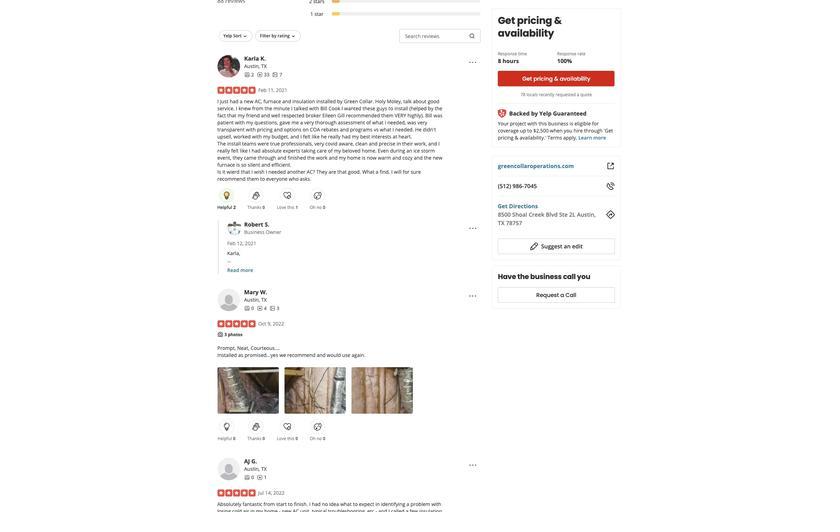 Task type: vqa. For each thing, say whether or not it's contained in the screenshot.
the Karla K. Link
yes



Task type: locate. For each thing, give the bounding box(es) containing it.
my down beloved on the left of page
[[339, 154, 346, 161]]

2 reviews element from the top
[[257, 305, 267, 312]]

1 oh from the top
[[310, 204, 316, 210]]

and down options
[[290, 133, 299, 140]]

photos element
[[272, 71, 282, 78], [270, 305, 279, 312]]

0
[[263, 204, 265, 210], [323, 204, 325, 210], [251, 305, 254, 312], [233, 436, 235, 442], [263, 436, 265, 442], [296, 436, 298, 442], [323, 436, 325, 442], [251, 474, 254, 481]]

0 vertical spatial 1
[[310, 10, 313, 17]]

yelp up $2,500
[[539, 110, 552, 117]]

and down during
[[392, 154, 401, 161]]

1 response from the left
[[498, 51, 517, 57]]

you right call on the right of page
[[577, 272, 590, 282]]

no up typical
[[322, 501, 328, 508]]

reviews element for k.
[[257, 71, 270, 78]]

business up when
[[548, 120, 568, 127]]

1 vertical spatial oh no 0
[[310, 436, 325, 442]]

2 love from the top
[[277, 436, 286, 442]]

and left use
[[317, 352, 326, 359]]

0 vertical spatial was
[[433, 112, 442, 119]]

creek
[[529, 211, 544, 219]]

0 vertical spatial get pricing & availability
[[498, 14, 562, 40]]

5 star rating image up photos
[[217, 320, 255, 327]]

edit
[[572, 243, 583, 250]]

2 up photo of robert s.
[[233, 204, 236, 210]]

with right problem
[[431, 501, 441, 508]]

eligible
[[575, 120, 591, 127]]

absolute
[[262, 147, 282, 154]]

install up very at the top of page
[[394, 105, 408, 112]]

your down comment
[[270, 271, 281, 278]]

austin, down 'aj g.' link at bottom
[[244, 466, 260, 472]]

tx inside get directions 8500 shoal creek blvd ste 2l austin, tx 78757
[[498, 219, 505, 227]]

3 inside photos "element"
[[277, 305, 279, 312]]

16 friends v2 image
[[244, 72, 250, 77], [244, 306, 250, 311]]

tx for g.
[[261, 466, 267, 472]]

reviews element containing 33
[[257, 71, 270, 78]]

thanks for helpful 2
[[247, 204, 261, 210]]

5 star rating image up absolutely
[[217, 490, 255, 497]]

this inside your project with this business is eligible for coverage up to $2,500 when you hire through 'get pricing & availability.' terms apply.
[[539, 120, 547, 127]]

filter reviews by 2 stars rating element
[[302, 0, 481, 5]]

78 locals recently requested a quote
[[521, 92, 592, 98]]

bill down (helped
[[425, 112, 432, 119]]

friends element for mary
[[244, 305, 254, 312]]

eileen
[[322, 112, 336, 119]]

2 5 star rating image from the top
[[217, 320, 255, 327]]

you inside your project with this business is eligible for coverage up to $2,500 when you hire through 'get pricing & availability.' terms apply.
[[564, 127, 572, 134]]

$2,500
[[533, 127, 549, 134]]

no
[[317, 204, 322, 210], [317, 436, 322, 442], [322, 501, 328, 508]]

1 inside filter reviews by 1 star rating element
[[310, 10, 313, 17]]

2 16 friends v2 image from the top
[[244, 306, 250, 311]]

yelp left sort
[[223, 33, 232, 39]]

16 review v2 image
[[257, 72, 262, 77], [257, 475, 262, 481]]

my inside absolutely fantastic from start to finish. i had no idea what to expect in identifying a problem with losing cold air in my home - new ac unit, typical troubleshooting, etc - and i called a few insulatio
[[256, 508, 263, 512]]

what up troubleshooting,
[[340, 501, 352, 508]]

(0 reactions) element
[[263, 204, 265, 210], [323, 204, 325, 210], [233, 436, 235, 442], [263, 436, 265, 442], [296, 436, 298, 442], [323, 436, 325, 442]]

get directions 8500 shoal creek blvd ste 2l austin, tx 78757
[[498, 202, 596, 227]]

austin, inside get directions 8500 shoal creek blvd ste 2l austin, tx 78757
[[577, 211, 596, 219]]

1 oh no 0 from the top
[[310, 204, 325, 210]]

2 vertical spatial them
[[271, 278, 283, 285]]

1 vertical spatial 3
[[224, 332, 227, 338]]

9,
[[267, 320, 272, 327]]

1 horizontal spatial of
[[366, 119, 371, 126]]

filter by rating
[[260, 33, 290, 39]]

  text field
[[399, 29, 481, 43]]

reviews element containing 4
[[257, 305, 267, 312]]

new
[[244, 98, 253, 105], [433, 154, 442, 161], [282, 508, 291, 512]]

about inside wow, i love your comment about wanting another hvac installation so we can come back out!! so delighted to hear we exceeded your expectations. please let us know if you need anything else. and tell your friends, we would love to help them as well, take care - alison scott
[[290, 264, 303, 271]]

1 horizontal spatial bill
[[425, 112, 432, 119]]

helpful left (2 reactions) element
[[217, 204, 232, 210]]

from down ac,
[[252, 105, 263, 112]]

1 16 review v2 image from the top
[[257, 72, 262, 77]]

1 for 1
[[264, 474, 267, 481]]

0 horizontal spatial availability
[[498, 26, 554, 40]]

2 response from the left
[[557, 51, 576, 57]]

helpful for helpful 0
[[218, 436, 232, 442]]

0 horizontal spatial so
[[241, 161, 246, 168]]

work
[[316, 154, 327, 161]]

absolutely fantastic from start to finish. i had no idea what to expect in identifying a problem with losing cold air in my home - new ac unit, typical troubleshooting, etc - and i called a few insulatio
[[217, 501, 442, 512]]

home down beloved on the left of page
[[347, 154, 361, 161]]

0 horizontal spatial for
[[403, 168, 409, 175]]

them up the i
[[381, 112, 393, 119]]

more for learn more
[[593, 134, 606, 141]]

100%
[[557, 57, 572, 65]]

availability inside get pricing & availability
[[498, 26, 554, 40]]

0 horizontal spatial through
[[258, 154, 276, 161]]

2 vertical spatial what
[[340, 501, 352, 508]]

1 reviews element from the top
[[257, 71, 270, 78]]

a left quote
[[577, 92, 579, 98]]

friends element for karla
[[244, 71, 254, 78]]

had up came
[[252, 147, 260, 154]]

1 horizontal spatial through
[[584, 127, 603, 134]]

tx inside karla k. austin, tx
[[261, 63, 267, 69]]

in inside i just had a new ac, furnace and insulation installed by green collar. holy moley, talk about good service. i knew from the minute i talked with bill cook i wanted these guys to install (helped by the fact that my friend and well respected broker eileen gill recommended them very highly). bill was patient with my questions, gave me a very thorough assessment of what i needed, was very transparent with pricing and options on coa rebates and programs vs what i needed. he didn't upsell, worked with my budget, and i felt like he really had my best interests at heart. the install teams were true professionals, very covid aware, clean and precise in their work, and i really felt like i had absolute experts taking care of my beloved home. even during an ice storm event, they came through and finished the work and my home is now warm and cozy and the new furnace is so silent and efficient. is it wierd that i wish i needed another ac? they are that good. what a find. i will for sure recommend them to everyone who asks.
[[397, 140, 401, 147]]

typical
[[312, 508, 327, 512]]

5 star rating image
[[217, 87, 255, 94], [217, 320, 255, 327], [217, 490, 255, 497]]

1 horizontal spatial more
[[593, 134, 606, 141]]

1 vertical spatial 2021
[[245, 240, 256, 247]]

1 vertical spatial feb
[[227, 240, 236, 247]]

the right have
[[517, 272, 529, 282]]

reviews element
[[257, 71, 270, 78], [257, 305, 267, 312], [257, 474, 267, 481]]

pricing up time
[[517, 14, 552, 28]]

0 vertical spatial 16 photos v2 image
[[272, 72, 278, 77]]

2 16 review v2 image from the top
[[257, 475, 262, 481]]

is down guaranteed
[[570, 120, 573, 127]]

another up the "let"
[[324, 264, 342, 271]]

coverage
[[498, 127, 519, 134]]

care inside wow, i love your comment about wanting another hvac installation so we can come back out!! so delighted to hear we exceeded your expectations. please let us know if you need anything else. and tell your friends, we would love to help them as well, take care - alison scott
[[313, 278, 323, 285]]

tx inside mary w. austin, tx
[[261, 296, 267, 303]]

is
[[570, 120, 573, 127], [362, 154, 365, 161], [236, 161, 240, 168]]

warm
[[378, 154, 391, 161]]

2 thanks 0 from the top
[[247, 436, 265, 442]]

i right work,
[[438, 140, 440, 147]]

them down wish
[[247, 175, 259, 182]]

& inside get pricing & availability
[[554, 14, 562, 28]]

0 vertical spatial 2
[[251, 71, 254, 78]]

feb
[[258, 87, 267, 93], [227, 240, 236, 247]]

1 horizontal spatial recommend
[[287, 352, 315, 359]]

1 5 star rating image from the top
[[217, 87, 255, 94]]

that
[[227, 112, 236, 119], [241, 168, 250, 175], [337, 168, 347, 175]]

as left the well,
[[284, 278, 289, 285]]

0 vertical spatial another
[[287, 168, 305, 175]]

2022 for w.
[[273, 320, 284, 327]]

for right will
[[403, 168, 409, 175]]

5 star rating image for karla
[[217, 87, 255, 94]]

1 vertical spatial more
[[240, 267, 253, 274]]

0 vertical spatial from
[[252, 105, 263, 112]]

2 menu image from the top
[[469, 292, 477, 300]]

16 friends v2 image for karla
[[244, 72, 250, 77]]

response up hours
[[498, 51, 517, 57]]

he
[[415, 126, 422, 133]]

terms
[[548, 134, 562, 141]]

you inside wow, i love your comment about wanting another hvac installation so we can come back out!! so delighted to hear we exceeded your expectations. please let us know if you need anything else. and tell your friends, we would love to help them as well, take care - alison scott
[[362, 271, 370, 278]]

as inside wow, i love your comment about wanting another hvac installation so we can come back out!! so delighted to hear we exceeded your expectations. please let us know if you need anything else. and tell your friends, we would love to help them as well, take care - alison scott
[[284, 278, 289, 285]]

0 horizontal spatial that
[[227, 112, 236, 119]]

to up troubleshooting,
[[353, 501, 358, 508]]

3 photos link
[[224, 332, 243, 338]]

would down hear
[[227, 278, 241, 285]]

this
[[539, 120, 547, 127], [287, 204, 294, 210], [287, 436, 294, 442]]

beloved
[[342, 147, 361, 154]]

1 vertical spatial new
[[433, 154, 442, 161]]

fact
[[217, 112, 226, 119]]

business inside your project with this business is eligible for coverage up to $2,500 when you hire through 'get pricing & availability.' terms apply.
[[548, 120, 568, 127]]

1 16 friends v2 image from the top
[[244, 72, 250, 77]]

16 photos v2 image for karla k.
[[272, 72, 278, 77]]

to right up
[[527, 127, 532, 134]]

well,
[[291, 278, 301, 285]]

1 thanks 0 from the top
[[247, 204, 265, 210]]

tx
[[261, 63, 267, 69], [498, 219, 505, 227], [261, 296, 267, 303], [261, 466, 267, 472]]

photos element containing 7
[[272, 71, 282, 78]]

friends element containing 2
[[244, 71, 254, 78]]

0 vertical spatial this
[[539, 120, 547, 127]]

2 vertical spatial no
[[322, 501, 328, 508]]

thanks for helpful 0
[[247, 436, 261, 442]]

by inside dropdown button
[[272, 33, 276, 39]]

photos element containing 3
[[270, 305, 279, 312]]

0 vertical spatial &
[[554, 14, 562, 28]]

with up transparent at top left
[[235, 119, 245, 126]]

1 vertical spatial availability
[[560, 75, 590, 83]]

16 photos v2 image
[[272, 72, 278, 77], [270, 306, 275, 311]]

availability up time
[[498, 26, 554, 40]]

0 vertical spatial friends element
[[244, 71, 254, 78]]

service.
[[217, 105, 235, 112]]

of down recommended
[[366, 119, 371, 126]]

0 vertical spatial 16 friends v2 image
[[244, 72, 250, 77]]

my down fantastic
[[256, 508, 263, 512]]

this for 0
[[287, 436, 294, 442]]

austin, down karla
[[244, 63, 260, 69]]

1 thanks from the top
[[247, 204, 261, 210]]

from inside absolutely fantastic from start to finish. i had no idea what to expect in identifying a problem with losing cold air in my home - new ac unit, typical troubleshooting, etc - and i called a few insulatio
[[264, 501, 275, 508]]

felt down on
[[303, 133, 310, 140]]

a inside button
[[560, 291, 564, 299]]

i left wish
[[251, 168, 253, 175]]

oh right (1 reaction) element
[[310, 204, 316, 210]]

16 friends v2 image down karla k. austin, tx
[[244, 72, 250, 77]]

1 vertical spatial 16 photos v2 image
[[270, 306, 275, 311]]

broker
[[306, 112, 321, 119]]

so down they at the left top of page
[[241, 161, 246, 168]]

(1 reaction) element
[[296, 204, 298, 210]]

1 friends element from the top
[[244, 71, 254, 78]]

had up typical
[[312, 501, 321, 508]]

0 vertical spatial about
[[413, 98, 426, 105]]

is inside your project with this business is eligible for coverage up to $2,500 when you hire through 'get pricing & availability.' terms apply.
[[570, 120, 573, 127]]

0 horizontal spatial response
[[498, 51, 517, 57]]

we down delighted
[[467, 271, 473, 278]]

assessment
[[338, 119, 365, 126]]

so inside i just had a new ac, furnace and insulation installed by green collar. holy moley, talk about good service. i knew from the minute i talked with bill cook i wanted these guys to install (helped by the fact that my friend and well respected broker eileen gill recommended them very highly). bill was patient with my questions, gave me a very thorough assessment of what i needed, was very transparent with pricing and options on coa rebates and programs vs what i needed. he didn't upsell, worked with my budget, and i felt like he really had my best interests at heart. the install teams were true professionals, very covid aware, clean and precise in their work, and i really felt like i had absolute experts taking care of my beloved home. even during an ice storm event, they came through and finished the work and my home is now warm and cozy and the new furnace is so silent and efficient. is it wierd that i wish i needed another ac? they are that good. what a find. i will for sure recommend them to everyone who asks.
[[241, 161, 246, 168]]

1 vertical spatial 5 star rating image
[[217, 320, 255, 327]]

heart.
[[398, 133, 412, 140]]

0 horizontal spatial install
[[227, 140, 241, 147]]

24 phone v2 image
[[606, 182, 615, 190]]

jul
[[258, 490, 264, 496]]

1 vertical spatial felt
[[231, 147, 239, 154]]

these
[[363, 105, 375, 112]]

austin, for k.
[[244, 63, 260, 69]]

2 friends element from the top
[[244, 305, 254, 312]]

install down worked
[[227, 140, 241, 147]]

get inside button
[[522, 75, 532, 83]]

austin, for g.
[[244, 466, 260, 472]]

yelp sort
[[223, 33, 242, 39]]

24 external link v2 image
[[606, 162, 615, 170]]

quote
[[580, 92, 592, 98]]

1 horizontal spatial very
[[314, 140, 324, 147]]

- right etc
[[375, 508, 377, 512]]

1 vertical spatial thanks 0
[[247, 436, 265, 442]]

care down please
[[313, 278, 323, 285]]

karla,
[[227, 250, 240, 257]]

16 photos v2 image for mary w.
[[270, 306, 275, 311]]

knew
[[239, 105, 251, 112]]

needed.
[[395, 126, 414, 133]]

austin, inside mary w. austin, tx
[[244, 296, 260, 303]]

and down identifying
[[378, 508, 387, 512]]

like down 'coa'
[[312, 133, 320, 140]]

3 menu image from the top
[[469, 461, 477, 470]]

best
[[360, 133, 370, 140]]

friends element
[[244, 71, 254, 78], [244, 305, 254, 312], [244, 474, 254, 481]]

on
[[303, 126, 309, 133]]

i up respected
[[291, 105, 293, 112]]

0 horizontal spatial bill
[[320, 105, 327, 112]]

2 horizontal spatial new
[[433, 154, 442, 161]]

1 vertical spatial photos element
[[270, 305, 279, 312]]

photo of mary w. image
[[217, 289, 240, 311]]

0 vertical spatial 2021
[[276, 87, 287, 93]]

start
[[276, 501, 287, 508]]

blvd
[[546, 211, 558, 219]]

1 vertical spatial would
[[327, 352, 341, 359]]

them inside wow, i love your comment about wanting another hvac installation so we can come back out!! so delighted to hear we exceeded your expectations. please let us know if you need anything else. and tell your friends, we would love to help them as well, take care - alison scott
[[271, 278, 283, 285]]

1 vertical spatial recommend
[[287, 352, 315, 359]]

3 reviews element from the top
[[257, 474, 267, 481]]

was down highly).
[[407, 119, 416, 126]]

we down "courteous...."
[[279, 352, 286, 359]]

0 horizontal spatial home
[[264, 508, 278, 512]]

thorough
[[315, 119, 337, 126]]

0 vertical spatial 3
[[277, 305, 279, 312]]

3
[[277, 305, 279, 312], [224, 332, 227, 338]]

have
[[498, 272, 516, 282]]

needed,
[[387, 119, 406, 126]]

greencollaroperations.com link
[[498, 162, 574, 170]]

and
[[418, 271, 427, 278]]

1 vertical spatial reviews element
[[257, 305, 267, 312]]

2 horizontal spatial 1
[[310, 10, 313, 17]]

for inside i just had a new ac, furnace and insulation installed by green collar. holy moley, talk about good service. i knew from the minute i talked with bill cook i wanted these guys to install (helped by the fact that my friend and well respected broker eileen gill recommended them very highly). bill was patient with my questions, gave me a very thorough assessment of what i needed, was very transparent with pricing and options on coa rebates and programs vs what i needed. he didn't upsell, worked with my budget, and i felt like he really had my best interests at heart. the install teams were true professionals, very covid aware, clean and precise in their work, and i really felt like i had absolute experts taking care of my beloved home. even during an ice storm event, they came through and finished the work and my home is now warm and cozy and the new furnace is so silent and efficient. is it wierd that i wish i needed another ac? they are that good. what a find. i will for sure recommend them to everyone who asks.
[[403, 168, 409, 175]]

1 star
[[310, 10, 323, 17]]

that right are
[[337, 168, 347, 175]]

oh for 1
[[310, 204, 316, 210]]

finish.
[[294, 501, 308, 508]]

1 vertical spatial oh
[[310, 436, 316, 442]]

my down programs
[[352, 133, 359, 140]]

and inside the "prompt,  neat, courteous.... installed as promised...yes we recommend and would use again."
[[317, 352, 326, 359]]

now
[[367, 154, 377, 161]]

with up were
[[252, 133, 262, 140]]

no right (1 reaction) element
[[317, 204, 322, 210]]

had
[[230, 98, 238, 105], [342, 133, 351, 140], [252, 147, 260, 154], [312, 501, 321, 508]]

1 vertical spatial this
[[287, 204, 294, 210]]

0 vertical spatial care
[[317, 147, 327, 154]]

a left call
[[560, 291, 564, 299]]

menu image for g.
[[469, 461, 477, 470]]

2 vertical spatial new
[[282, 508, 291, 512]]

they
[[233, 154, 243, 161]]

g.
[[251, 458, 257, 465]]

you
[[564, 127, 572, 134], [362, 271, 370, 278], [577, 272, 590, 282]]

ac,
[[255, 98, 262, 105]]

2 oh no 0 from the top
[[310, 436, 325, 442]]

true
[[270, 140, 280, 147]]

2 inside friends "element"
[[251, 71, 254, 78]]

get
[[498, 14, 515, 28], [522, 75, 532, 83], [498, 202, 508, 210]]

1 vertical spatial get pricing & availability
[[522, 75, 590, 83]]

response inside the response rate 100%
[[557, 51, 576, 57]]

1 vertical spatial 2022
[[273, 490, 285, 496]]

had up the aware,
[[342, 133, 351, 140]]

response up the 100%
[[557, 51, 576, 57]]

0 horizontal spatial an
[[406, 147, 412, 154]]

2 vertical spatial 5 star rating image
[[217, 490, 255, 497]]

more inside dropdown button
[[240, 267, 253, 274]]

1 vertical spatial was
[[407, 119, 416, 126]]

0 vertical spatial business
[[548, 120, 568, 127]]

austin, inside karla k. austin, tx
[[244, 63, 260, 69]]

more down 'get on the top right
[[593, 134, 606, 141]]

0 vertical spatial new
[[244, 98, 253, 105]]

3 for 3 photos
[[224, 332, 227, 338]]

3 friends element from the top
[[244, 474, 254, 481]]

came
[[244, 154, 256, 161]]

was
[[433, 112, 442, 119], [407, 119, 416, 126]]

1 horizontal spatial for
[[592, 120, 599, 127]]

photo of aj g. image
[[217, 458, 240, 481]]

1 vertical spatial about
[[290, 264, 303, 271]]

love up mary
[[243, 278, 252, 285]]

about up expectations.
[[290, 264, 303, 271]]

1 menu image from the top
[[469, 58, 477, 66]]

just
[[220, 98, 228, 105]]

reviews element containing 1
[[257, 474, 267, 481]]

oh no 0
[[310, 204, 325, 210], [310, 436, 325, 442]]

0 vertical spatial reviews element
[[257, 71, 270, 78]]

needed
[[268, 168, 286, 175]]

austin, inside aj g. austin, tx
[[244, 466, 260, 472]]

1 vertical spatial through
[[258, 154, 276, 161]]

1 horizontal spatial in
[[375, 501, 380, 508]]

budget,
[[272, 133, 289, 140]]

reviews element down mary w. austin, tx
[[257, 305, 267, 312]]

from down 14, in the left bottom of the page
[[264, 501, 275, 508]]

feb for feb 12, 2021
[[227, 240, 236, 247]]

1 horizontal spatial you
[[564, 127, 572, 134]]

0 horizontal spatial 2021
[[245, 240, 256, 247]]

my up were
[[263, 133, 270, 140]]

read more button
[[227, 267, 253, 274]]

thanks up g.
[[247, 436, 261, 442]]

(helped
[[409, 105, 427, 112]]

care up work
[[317, 147, 327, 154]]

thanks 0
[[247, 204, 265, 210], [247, 436, 265, 442]]

1 love from the top
[[277, 204, 286, 210]]

very
[[304, 119, 314, 126], [418, 119, 427, 126], [314, 140, 324, 147]]

1 vertical spatial 1
[[296, 204, 298, 210]]

2 oh from the top
[[310, 436, 316, 442]]

scott
[[343, 278, 354, 285]]

we inside the "prompt,  neat, courteous.... installed as promised...yes we recommend and would use again."
[[279, 352, 286, 359]]

as down "neat," in the bottom left of the page
[[238, 352, 243, 359]]

thanks 0 for 0
[[247, 436, 265, 442]]

1 horizontal spatial furnace
[[263, 98, 281, 105]]

5 star rating image for mary
[[217, 320, 255, 327]]

0 horizontal spatial new
[[244, 98, 253, 105]]

really up the covid
[[328, 133, 341, 140]]

would
[[227, 278, 241, 285], [327, 352, 341, 359]]

0 vertical spatial recommend
[[217, 175, 245, 182]]

with inside your project with this business is eligible for coverage up to $2,500 when you hire through 'get pricing & availability.' terms apply.
[[527, 120, 537, 127]]

3 5 star rating image from the top
[[217, 490, 255, 497]]

1 vertical spatial care
[[313, 278, 323, 285]]

very down he
[[314, 140, 324, 147]]

new down storm
[[433, 154, 442, 161]]

filter reviews by 1 star rating element
[[302, 10, 481, 18]]

care inside i just had a new ac, furnace and insulation installed by green collar. holy moley, talk about good service. i knew from the minute i talked with bill cook i wanted these guys to install (helped by the fact that my friend and well respected broker eileen gill recommended them very highly). bill was patient with my questions, gave me a very thorough assessment of what i needed, was very transparent with pricing and options on coa rebates and programs vs what i needed. he didn't upsell, worked with my budget, and i felt like he really had my best interests at heart. the install teams were true professionals, very covid aware, clean and precise in their work, and i really felt like i had absolute experts taking care of my beloved home. even during an ice storm event, they came through and finished the work and my home is now warm and cozy and the new furnace is so silent and efficient. is it wierd that i wish i needed another ac? they are that good. what a find. i will for sure recommend them to everyone who asks.
[[317, 147, 327, 154]]

please
[[314, 271, 329, 278]]

reviews
[[422, 33, 439, 39]]

the up well
[[265, 105, 272, 112]]

0 vertical spatial photos element
[[272, 71, 282, 78]]

learn more
[[578, 134, 606, 141]]

2 horizontal spatial in
[[397, 140, 401, 147]]

16 chevron down v2 image
[[290, 33, 296, 39]]

pricing inside your project with this business is eligible for coverage up to $2,500 when you hire through 'get pricing & availability.' terms apply.
[[498, 134, 514, 141]]

really
[[328, 133, 341, 140], [217, 147, 230, 154]]

really up event,
[[217, 147, 230, 154]]

0 vertical spatial 5 star rating image
[[217, 87, 255, 94]]

2 thanks from the top
[[247, 436, 261, 442]]

karla
[[244, 55, 259, 62]]

tx inside aj g. austin, tx
[[261, 466, 267, 472]]

furnace down event,
[[217, 161, 235, 168]]

0 vertical spatial menu image
[[469, 58, 477, 66]]

1 horizontal spatial -
[[324, 278, 326, 285]]

in up during
[[397, 140, 401, 147]]

1 vertical spatial 16 review v2 image
[[257, 475, 262, 481]]

1 vertical spatial is
[[362, 154, 365, 161]]

0 vertical spatial through
[[584, 127, 603, 134]]

thanks 0 up g.
[[247, 436, 265, 442]]

love
[[277, 204, 286, 210], [277, 436, 286, 442]]

more right wow,
[[240, 267, 253, 274]]

1 vertical spatial love
[[243, 278, 252, 285]]

as inside the "prompt,  neat, courteous.... installed as promised...yes we recommend and would use again."
[[238, 352, 243, 359]]

troubleshooting,
[[328, 508, 366, 512]]

a left problem
[[406, 501, 409, 508]]

home inside absolutely fantastic from start to finish. i had no idea what to expect in identifying a problem with losing cold air in my home - new ac unit, typical troubleshooting, etc - and i called a few insulatio
[[264, 508, 278, 512]]

0 horizontal spatial 1
[[264, 474, 267, 481]]

through inside your project with this business is eligible for coverage up to $2,500 when you hire through 'get pricing & availability.' terms apply.
[[584, 127, 603, 134]]

and up questions,
[[261, 112, 270, 119]]

photos element for mary w.
[[270, 305, 279, 312]]

1 vertical spatial friends element
[[244, 305, 254, 312]]

was down good
[[433, 112, 442, 119]]

0 vertical spatial thanks
[[247, 204, 261, 210]]

call
[[565, 291, 576, 299]]

1 vertical spatial no
[[317, 436, 322, 442]]

response rate 100%
[[557, 51, 585, 65]]

asks.
[[300, 175, 311, 182]]

2 horizontal spatial is
[[570, 120, 573, 127]]

3 right the 4
[[277, 305, 279, 312]]

response inside response time 8 hours
[[498, 51, 517, 57]]

& inside button
[[554, 75, 558, 83]]

0 horizontal spatial you
[[362, 271, 370, 278]]

photos element right 33 in the top of the page
[[272, 71, 282, 78]]

3 right 16 camera v2 "icon" on the left of page
[[224, 332, 227, 338]]

what down the i
[[380, 126, 391, 133]]

no for 1
[[317, 204, 322, 210]]

menu image
[[469, 58, 477, 66], [469, 292, 477, 300], [469, 461, 477, 470]]

1 horizontal spatial 3
[[277, 305, 279, 312]]

response for 8
[[498, 51, 517, 57]]

austin, down mary
[[244, 296, 260, 303]]

2 down karla k. austin, tx
[[251, 71, 254, 78]]



Task type: describe. For each thing, give the bounding box(es) containing it.
wow, i love your comment about wanting another hvac installation so we can come back out!! so delighted to hear we exceeded your expectations. please let us know if you need anything else. and tell your friends, we would love to help them as well, take care - alison scott
[[227, 264, 481, 285]]

hire
[[574, 127, 583, 134]]

with up broker at the top left of page
[[309, 105, 319, 112]]

1 vertical spatial of
[[328, 147, 333, 154]]

austin, for w.
[[244, 296, 260, 303]]

love for love this 1
[[277, 204, 286, 210]]

0 vertical spatial get
[[498, 14, 515, 28]]

shoal
[[512, 211, 527, 219]]

recently
[[539, 92, 555, 98]]

work,
[[414, 140, 427, 147]]

to down the moley,
[[388, 105, 393, 112]]

jul 14, 2022
[[258, 490, 285, 496]]

2 horizontal spatial very
[[418, 119, 427, 126]]

3 photos
[[224, 332, 243, 338]]

talked
[[294, 105, 308, 112]]

1 horizontal spatial like
[[312, 133, 320, 140]]

promised...yes
[[245, 352, 278, 359]]

1 for 1 star
[[310, 10, 313, 17]]

16 friends v2 image
[[244, 475, 250, 481]]

so inside wow, i love your comment about wanting another hvac installation so we can come back out!! so delighted to hear we exceeded your expectations. please let us know if you need anything else. and tell your friends, we would love to help them as well, take care - alison scott
[[384, 264, 390, 271]]

0 horizontal spatial your
[[255, 264, 265, 271]]

feb for feb 11, 2021
[[258, 87, 267, 93]]

16 review v2 image for k.
[[257, 72, 262, 77]]

and right work
[[329, 154, 338, 161]]

16 chevron down v2 image
[[242, 33, 248, 39]]

s.
[[265, 221, 269, 228]]

0 horizontal spatial is
[[236, 161, 240, 168]]

menu image for w.
[[469, 292, 477, 300]]

the down good
[[435, 105, 442, 112]]

availability inside button
[[560, 75, 590, 83]]

experts
[[283, 147, 300, 154]]

pricing inside i just had a new ac, furnace and insulation installed by green collar. holy moley, talk about good service. i knew from the minute i talked with bill cook i wanted these guys to install (helped by the fact that my friend and well respected broker eileen gill recommended them very highly). bill was patient with my questions, gave me a very thorough assessment of what i needed, was very transparent with pricing and options on coa rebates and programs vs what i needed. he didn't upsell, worked with my budget, and i felt like he really had my best interests at heart. the install teams were true professionals, very covid aware, clean and precise in their work, and i really felt like i had absolute experts taking care of my beloved home. even during an ice storm event, they came through and finished the work and my home is now warm and cozy and the new furnace is so silent and efficient. is it wierd that i wish i needed another ac? they are that good. what a find. i will for sure recommend them to everyone who asks.
[[257, 126, 273, 133]]

and up wish
[[261, 161, 270, 168]]

well
[[271, 112, 280, 119]]

- inside wow, i love your comment about wanting another hvac installation so we can come back out!! so delighted to hear we exceeded your expectations. please let us know if you need anything else. and tell your friends, we would love to help them as well, take care - alison scott
[[324, 278, 326, 285]]

1 horizontal spatial your
[[270, 271, 281, 278]]

exceeded
[[247, 271, 269, 278]]

recommend inside the "prompt,  neat, courteous.... installed as promised...yes we recommend and would use again."
[[287, 352, 315, 359]]

another inside i just had a new ac, furnace and insulation installed by green collar. holy moley, talk about good service. i knew from the minute i talked with bill cook i wanted these guys to install (helped by the fact that my friend and well respected broker eileen gill recommended them very highly). bill was patient with my questions, gave me a very thorough assessment of what i needed, was very transparent with pricing and options on coa rebates and programs vs what i needed. he didn't upsell, worked with my budget, and i felt like he really had my best interests at heart. the install teams were true professionals, very covid aware, clean and precise in their work, and i really felt like i had absolute experts taking care of my beloved home. even during an ice storm event, they came through and finished the work and my home is now warm and cozy and the new furnace is so silent and efficient. is it wierd that i wish i needed another ac? they are that good. what a find. i will for sure recommend them to everyone who asks.
[[287, 168, 305, 175]]

a right me
[[300, 119, 303, 126]]

16 friends v2 image for mary
[[244, 306, 250, 311]]

even
[[378, 147, 389, 154]]

24 pencil v2 image
[[530, 242, 538, 251]]

minute
[[273, 105, 290, 112]]

no for 0
[[317, 436, 322, 442]]

a left find.
[[376, 168, 378, 175]]

get inside get directions 8500 shoal creek blvd ste 2l austin, tx 78757
[[498, 202, 508, 210]]

thanks 0 for 2
[[247, 204, 265, 210]]

feb 12, 2021
[[227, 240, 256, 247]]

7
[[279, 71, 282, 78]]

and up minute
[[282, 98, 291, 105]]

interests
[[371, 133, 391, 140]]

will
[[394, 168, 402, 175]]

0 horizontal spatial in
[[250, 508, 255, 512]]

and up efficient.
[[278, 154, 286, 161]]

1 vertical spatial 2
[[233, 204, 236, 210]]

1 horizontal spatial that
[[241, 168, 250, 175]]

questions,
[[254, 119, 278, 126]]

1 vertical spatial what
[[380, 126, 391, 133]]

i down identifying
[[388, 508, 390, 512]]

had right just
[[230, 98, 238, 105]]

else.
[[406, 271, 416, 278]]

the
[[217, 140, 226, 147]]

0 vertical spatial really
[[328, 133, 341, 140]]

sure
[[411, 168, 421, 175]]

professionals,
[[281, 140, 313, 147]]

get pricing & availability inside button
[[522, 75, 590, 83]]

2 horizontal spatial your
[[436, 271, 447, 278]]

who
[[289, 175, 299, 182]]

the down storm
[[424, 154, 431, 161]]

a left few
[[406, 508, 408, 512]]

0 vertical spatial furnace
[[263, 98, 281, 105]]

hours
[[503, 57, 519, 65]]

help
[[259, 278, 269, 285]]

is
[[217, 168, 221, 175]]

and up storm
[[428, 140, 437, 147]]

tx for w.
[[261, 296, 267, 303]]

2021 for feb 12, 2021
[[245, 240, 256, 247]]

photos element for karla k.
[[272, 71, 282, 78]]

my down friend
[[246, 119, 253, 126]]

we up anything
[[391, 264, 398, 271]]

1 vertical spatial bill
[[425, 112, 432, 119]]

and up budget,
[[274, 126, 283, 133]]

your
[[498, 120, 509, 127]]

backed by yelp guaranteed
[[509, 110, 587, 117]]

wish
[[254, 168, 265, 175]]

this for 1
[[287, 204, 294, 210]]

have the business call you
[[498, 272, 590, 282]]

oh no 0 for love this 1
[[310, 204, 325, 210]]

for inside your project with this business is eligible for coverage up to $2,500 when you hire through 'get pricing & availability.' terms apply.
[[592, 120, 599, 127]]

prompt,
[[217, 345, 236, 352]]

0 horizontal spatial -
[[279, 508, 281, 512]]

efficient.
[[272, 161, 291, 168]]

suggest
[[541, 243, 562, 250]]

ac
[[293, 508, 299, 512]]

16 camera v2 image
[[217, 332, 223, 337]]

idea
[[329, 501, 339, 508]]

no inside absolutely fantastic from start to finish. i had no idea what to expect in identifying a problem with losing cold air in my home - new ac unit, typical troubleshooting, etc - and i called a few insulatio
[[322, 501, 328, 508]]

1 vertical spatial business
[[530, 272, 562, 282]]

1 horizontal spatial yelp
[[539, 110, 552, 117]]

photo of robert s. image
[[227, 221, 241, 235]]

2 horizontal spatial you
[[577, 272, 590, 282]]

learn more link
[[578, 134, 606, 141]]

through inside i just had a new ac, furnace and insulation installed by green collar. holy moley, talk about good service. i knew from the minute i talked with bill cook i wanted these guys to install (helped by the fact that my friend and well respected broker eileen gill recommended them very highly). bill was patient with my questions, gave me a very thorough assessment of what i needed, was very transparent with pricing and options on coa rebates and programs vs what i needed. he didn't upsell, worked with my budget, and i felt like he really had my best interests at heart. the install teams were true professionals, very covid aware, clean and precise in their work, and i really felt like i had absolute experts taking care of my beloved home. even during an ice storm event, they came through and finished the work and my home is now warm and cozy and the new furnace is so silent and efficient. is it wierd that i wish i needed another ac? they are that good. what a find. i will for sure recommend them to everyone who asks.
[[258, 154, 276, 161]]

find.
[[380, 168, 390, 175]]

directions
[[509, 202, 538, 210]]

covid
[[325, 140, 337, 147]]

rebates
[[321, 126, 339, 133]]

'get
[[604, 127, 613, 134]]

& inside your project with this business is eligible for coverage up to $2,500 when you hire through 'get pricing & availability.' terms apply.
[[515, 134, 518, 141]]

prompt,  neat, courteous.... installed as promised...yes we recommend and would use again.
[[217, 345, 365, 359]]

to right start on the bottom left of the page
[[288, 501, 293, 508]]

and inside absolutely fantastic from start to finish. i had no idea what to expect in identifying a problem with losing cold air in my home - new ac unit, typical troubleshooting, etc - and i called a few insulatio
[[378, 508, 387, 512]]

1 horizontal spatial is
[[362, 154, 365, 161]]

what inside absolutely fantastic from start to finish. i had no idea what to expect in identifying a problem with losing cold air in my home - new ac unit, typical troubleshooting, etc - and i called a few insulatio
[[340, 501, 352, 508]]

0 horizontal spatial them
[[247, 175, 259, 182]]

read more
[[227, 267, 253, 274]]

0 vertical spatial install
[[394, 105, 408, 112]]

we right hear
[[239, 271, 246, 278]]

i inside wow, i love your comment about wanting another hvac installation so we can come back out!! so delighted to hear we exceeded your expectations. please let us know if you need anything else. and tell your friends, we would love to help them as well, take care - alison scott
[[241, 264, 242, 271]]

worked
[[234, 133, 251, 140]]

suggest an edit
[[541, 243, 583, 250]]

anything
[[384, 271, 404, 278]]

etc
[[367, 508, 374, 512]]

1 vertical spatial like
[[240, 147, 248, 154]]

menu image for k.
[[469, 58, 477, 66]]

2021 for feb 11, 2021
[[276, 87, 287, 93]]

i up unit,
[[309, 501, 311, 508]]

an inside i just had a new ac, furnace and insulation installed by green collar. holy moley, talk about good service. i knew from the minute i talked with bill cook i wanted these guys to install (helped by the fact that my friend and well respected broker eileen gill recommended them very highly). bill was patient with my questions, gave me a very thorough assessment of what i needed, was very transparent with pricing and options on coa rebates and programs vs what i needed. he didn't upsell, worked with my budget, and i felt like he really had my best interests at heart. the install teams were true professionals, very covid aware, clean and precise in their work, and i really felt like i had absolute experts taking care of my beloved home. even during an ice storm event, they came through and finished the work and my home is now warm and cozy and the new furnace is so silent and efficient. is it wierd that i wish i needed another ac? they are that good. what a find. i will for sure recommend them to everyone who asks.
[[406, 147, 412, 154]]

1 vertical spatial in
[[375, 501, 380, 508]]

with inside absolutely fantastic from start to finish. i had no idea what to expect in identifying a problem with losing cold air in my home - new ac unit, typical troubleshooting, etc - and i called a few insulatio
[[431, 501, 441, 508]]

photo of karla k. image
[[217, 55, 240, 77]]

0 horizontal spatial was
[[407, 119, 416, 126]]

to right delighted
[[476, 264, 481, 271]]

another inside wow, i love your comment about wanting another hvac installation so we can come back out!! so delighted to hear we exceeded your expectations. please let us know if you need anything else. and tell your friends, we would love to help them as well, take care - alison scott
[[324, 264, 342, 271]]

oh for 0
[[310, 436, 316, 442]]

0 horizontal spatial very
[[304, 119, 314, 126]]

very
[[395, 112, 406, 119]]

upsell,
[[217, 133, 232, 140]]

courteous....
[[251, 345, 280, 352]]

yelp inside yelp sort popup button
[[223, 33, 232, 39]]

0 vertical spatial of
[[366, 119, 371, 126]]

hvac
[[344, 264, 357, 271]]

i up professionals,
[[300, 133, 302, 140]]

friends element for aj
[[244, 474, 254, 481]]

and down assessment
[[340, 126, 349, 133]]

ste
[[559, 211, 568, 219]]

options
[[284, 126, 301, 133]]

absolutely
[[217, 501, 241, 508]]

called
[[391, 508, 404, 512]]

wanted
[[344, 105, 361, 112]]

would inside the "prompt,  neat, courteous.... installed as promised...yes we recommend and would use again."
[[327, 352, 341, 359]]

(2 reactions) element
[[233, 204, 236, 210]]

0 vertical spatial what
[[372, 119, 384, 126]]

the down 'taking'
[[307, 154, 315, 161]]

my down the covid
[[334, 147, 341, 154]]

installed
[[217, 352, 237, 359]]

my down knew
[[238, 112, 245, 119]]

and down "ice"
[[414, 154, 423, 161]]

request
[[536, 291, 559, 299]]

owner
[[266, 229, 281, 235]]

love for love this 0
[[277, 436, 286, 442]]

0 vertical spatial love
[[244, 264, 253, 271]]

by right backed
[[531, 110, 538, 117]]

helpful 2
[[217, 204, 236, 210]]

menu image
[[469, 224, 477, 233]]

their
[[402, 140, 413, 147]]

tx for k.
[[261, 63, 267, 69]]

to inside your project with this business is eligible for coverage up to $2,500 when you hire through 'get pricing & availability.' terms apply.
[[527, 127, 532, 134]]

24 directions v2 image
[[606, 210, 615, 219]]

i up came
[[249, 147, 250, 154]]

storm
[[421, 147, 435, 154]]

to down exceeded
[[253, 278, 258, 285]]

guaranteed
[[553, 110, 587, 117]]

1 vertical spatial furnace
[[217, 161, 235, 168]]

3 for 3
[[277, 305, 279, 312]]

i up gill
[[342, 105, 343, 112]]

finished
[[288, 154, 306, 161]]

reviews element for w.
[[257, 305, 267, 312]]

photos
[[228, 332, 243, 338]]

would inside wow, i love your comment about wanting another hvac installation so we can come back out!! so delighted to hear we exceeded your expectations. please let us know if you need anything else. and tell your friends, we would love to help them as well, take care - alison scott
[[227, 278, 241, 285]]

during
[[390, 147, 405, 154]]

delighted
[[453, 264, 475, 271]]

hear
[[227, 271, 238, 278]]

love this 1
[[277, 204, 298, 210]]

friends,
[[448, 271, 465, 278]]

clean
[[355, 140, 367, 147]]

insulation
[[292, 98, 315, 105]]

unit,
[[300, 508, 311, 512]]

more for read more
[[240, 267, 253, 274]]

from inside i just had a new ac, furnace and insulation installed by green collar. holy moley, talk about good service. i knew from the minute i talked with bill cook i wanted these guys to install (helped by the fact that my friend and well respected broker eileen gill recommended them very highly). bill was patient with my questions, gave me a very thorough assessment of what i needed, was very transparent with pricing and options on coa rebates and programs vs what i needed. he didn't upsell, worked with my budget, and i felt like he really had my best interests at heart. the install teams were true professionals, very covid aware, clean and precise in their work, and i really felt like i had absolute experts taking care of my beloved home. even during an ice storm event, they came through and finished the work and my home is now warm and cozy and the new furnace is so silent and efficient. is it wierd that i wish i needed another ac? they are that good. what a find. i will for sure recommend them to everyone who asks.
[[252, 105, 263, 112]]

i left will
[[391, 168, 393, 175]]

0 horizontal spatial really
[[217, 147, 230, 154]]

robert s. business owner
[[244, 221, 281, 235]]

search reviews
[[405, 33, 439, 39]]

wierd
[[227, 168, 240, 175]]

karla k. austin, tx
[[244, 55, 267, 69]]

to down wish
[[260, 175, 265, 182]]

about inside i just had a new ac, furnace and insulation installed by green collar. holy moley, talk about good service. i knew from the minute i talked with bill cook i wanted these guys to install (helped by the fact that my friend and well respected broker eileen gill recommended them very highly). bill was patient with my questions, gave me a very thorough assessment of what i needed, was very transparent with pricing and options on coa rebates and programs vs what i needed. he didn't upsell, worked with my budget, and i felt like he really had my best interests at heart. the install teams were true professionals, very covid aware, clean and precise in their work, and i really felt like i had absolute experts taking care of my beloved home. even during an ice storm event, they came through and finished the work and my home is now warm and cozy and the new furnace is so silent and efficient. is it wierd that i wish i needed another ac? they are that good. what a find. i will for sure recommend them to everyone who asks.
[[413, 98, 426, 105]]

2 horizontal spatial that
[[337, 168, 347, 175]]

12,
[[237, 240, 244, 247]]

backed
[[509, 110, 530, 117]]

good
[[428, 98, 439, 105]]

get pricing & availability button
[[498, 71, 615, 86]]

call
[[563, 272, 576, 282]]

i up at
[[393, 126, 394, 133]]

11,
[[268, 87, 275, 93]]

and up home.
[[369, 140, 378, 147]]

a up knew
[[240, 98, 243, 105]]

oh no 0 for love this 0
[[310, 436, 325, 442]]

1 horizontal spatial was
[[433, 112, 442, 119]]

response for 100%
[[557, 51, 576, 57]]

by down good
[[428, 105, 433, 112]]

feb 11, 2021
[[258, 87, 287, 93]]

16 review v2 image for g.
[[257, 475, 262, 481]]

new inside absolutely fantastic from start to finish. i had no idea what to expect in identifying a problem with losing cold air in my home - new ac unit, typical troubleshooting, etc - and i called a few insulatio
[[282, 508, 291, 512]]

at
[[393, 133, 397, 140]]

with up worked
[[246, 126, 256, 133]]

16 review v2 image
[[257, 306, 262, 311]]

0 vertical spatial felt
[[303, 133, 310, 140]]

2 horizontal spatial -
[[375, 508, 377, 512]]

by up the cook
[[337, 98, 343, 105]]

0 vertical spatial them
[[381, 112, 393, 119]]

rating
[[278, 33, 290, 39]]

2022 for g.
[[273, 490, 285, 496]]

i right wish
[[266, 168, 267, 175]]

pricing inside button
[[533, 75, 553, 83]]

i left just
[[217, 98, 219, 105]]

i left knew
[[236, 105, 237, 112]]

recommend inside i just had a new ac, furnace and insulation installed by green collar. holy moley, talk about good service. i knew from the minute i talked with bill cook i wanted these guys to install (helped by the fact that my friend and well respected broker eileen gill recommended them very highly). bill was patient with my questions, gave me a very thorough assessment of what i needed, was very transparent with pricing and options on coa rebates and programs vs what i needed. he didn't upsell, worked with my budget, and i felt like he really had my best interests at heart. the install teams were true professionals, very covid aware, clean and precise in their work, and i really felt like i had absolute experts taking care of my beloved home. even during an ice storm event, they came through and finished the work and my home is now warm and cozy and the new furnace is so silent and efficient. is it wierd that i wish i needed another ac? they are that good. what a find. i will for sure recommend them to everyone who asks.
[[217, 175, 245, 182]]

helpful for helpful 2
[[217, 204, 232, 210]]

had inside absolutely fantastic from start to finish. i had no idea what to expect in identifying a problem with losing cold air in my home - new ac unit, typical troubleshooting, etc - and i called a few insulatio
[[312, 501, 321, 508]]

search image
[[469, 33, 475, 39]]

home inside i just had a new ac, furnace and insulation installed by green collar. holy moley, talk about good service. i knew from the minute i talked with bill cook i wanted these guys to install (helped by the fact that my friend and well respected broker eileen gill recommended them very highly). bill was patient with my questions, gave me a very thorough assessment of what i needed, was very transparent with pricing and options on coa rebates and programs vs what i needed. he didn't upsell, worked with my budget, and i felt like he really had my best interests at heart. the install teams were true professionals, very covid aware, clean and precise in their work, and i really felt like i had absolute experts taking care of my beloved home. even during an ice storm event, they came through and finished the work and my home is now warm and cozy and the new furnace is so silent and efficient. is it wierd that i wish i needed another ac? they are that good. what a find. i will for sure recommend them to everyone who asks.
[[347, 154, 361, 161]]

reviews element for g.
[[257, 474, 267, 481]]

me
[[291, 119, 299, 126]]

aj
[[244, 458, 250, 465]]

an inside 'button'
[[564, 243, 571, 250]]

5 star rating image for aj
[[217, 490, 255, 497]]



